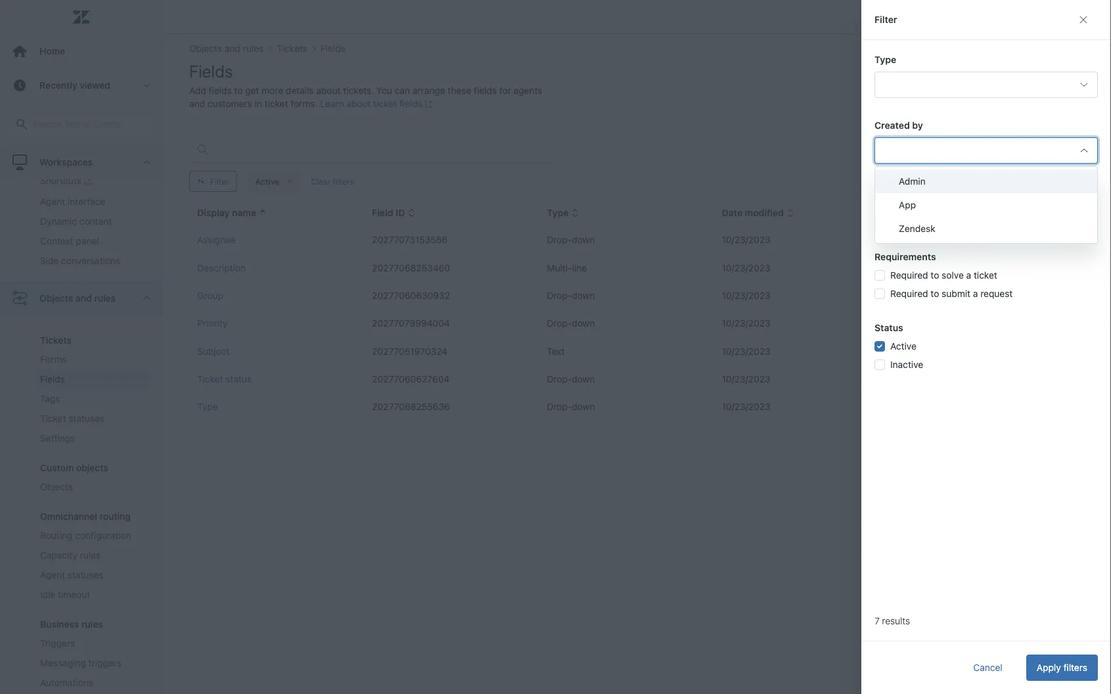 Task type: describe. For each thing, give the bounding box(es) containing it.
required to submit a request
[[891, 288, 1014, 299]]

custom objects element
[[40, 462, 108, 473]]

rules inside objects and rules dropdown button
[[94, 293, 116, 304]]

settings
[[40, 433, 75, 444]]

type element
[[875, 72, 1099, 98]]

request
[[981, 288, 1014, 299]]

ticket statuses link
[[35, 409, 149, 429]]

idle timeout
[[40, 589, 90, 600]]

messaging
[[40, 658, 86, 669]]

app
[[900, 200, 917, 210]]

routing configuration link
[[35, 526, 149, 546]]

tree item containing objects and rules
[[0, 281, 162, 694]]

workspaces button
[[0, 145, 162, 180]]

capacity rules
[[40, 550, 101, 561]]

admin
[[900, 176, 926, 187]]

objects link
[[35, 477, 149, 497]]

timeout
[[58, 589, 90, 600]]

tickets
[[40, 335, 72, 346]]

none search field inside primary element
[[1, 111, 161, 137]]

admin option
[[876, 170, 1098, 193]]

filters
[[1064, 663, 1088, 673]]

to for solve
[[931, 270, 940, 281]]

conversations
[[61, 255, 120, 266]]

apply
[[1038, 663, 1062, 673]]

Created by field
[[885, 140, 1071, 161]]

capacity
[[40, 550, 77, 561]]

settings link
[[35, 429, 149, 448]]

tickets element
[[40, 335, 72, 346]]

created by list box
[[875, 166, 1099, 244]]

tags
[[40, 393, 60, 404]]

cancel button
[[964, 655, 1014, 681]]

objects element
[[40, 481, 73, 494]]

routing configuration element
[[40, 529, 131, 542]]

idle
[[40, 589, 55, 600]]

context
[[40, 236, 73, 246]]

omnichannel routing
[[40, 511, 131, 522]]

results
[[883, 616, 911, 627]]

business rules element
[[40, 619, 103, 630]]

side conversations
[[40, 255, 120, 266]]

created
[[875, 120, 911, 131]]

agent interface link
[[35, 192, 149, 212]]

triggers
[[89, 658, 122, 669]]

required for required to solve a ticket
[[891, 270, 929, 281]]

tags link
[[35, 389, 149, 409]]

requirements
[[875, 252, 937, 262]]

filter dialog
[[862, 0, 1112, 694]]

objects and rules group
[[0, 316, 162, 694]]

cancel
[[974, 663, 1003, 673]]

close modal image
[[1079, 14, 1090, 25]]

a for ticket
[[967, 270, 972, 281]]

tags element
[[40, 392, 60, 406]]

objects for objects
[[40, 482, 73, 492]]

objects and rules button
[[0, 281, 162, 316]]

business rules
[[40, 619, 103, 630]]

ticket statuses element
[[40, 412, 105, 425]]

statuses for agent statuses
[[68, 570, 104, 581]]

messaging triggers link
[[35, 654, 149, 673]]

triggers link
[[35, 634, 149, 654]]

custom objects
[[40, 462, 108, 473]]

dynamic
[[40, 216, 77, 227]]

statuses for ticket statuses
[[69, 413, 105, 424]]

objects for objects and rules
[[39, 293, 73, 304]]

agent statuses element
[[40, 569, 104, 582]]

views element
[[40, 135, 65, 148]]

routing
[[100, 511, 131, 522]]

tree item containing views
[[0, 44, 162, 281]]

context panel
[[40, 236, 99, 246]]

business
[[40, 619, 79, 630]]

objects
[[76, 462, 108, 473]]

zendesk option
[[876, 217, 1098, 241]]

apply filters button
[[1027, 655, 1099, 681]]

required to solve a ticket
[[891, 270, 998, 281]]

dynamic content element
[[40, 215, 112, 228]]

agent statuses
[[40, 570, 104, 581]]

ticket
[[40, 413, 66, 424]]

a for request
[[974, 288, 979, 299]]

interface
[[68, 196, 105, 207]]



Task type: locate. For each thing, give the bounding box(es) containing it.
context panel link
[[35, 231, 149, 251]]

permissions
[[875, 186, 929, 197]]

1 vertical spatial a
[[974, 288, 979, 299]]

2 to from the top
[[931, 288, 940, 299]]

rules for business rules
[[82, 619, 103, 630]]

macros element
[[40, 155, 71, 168]]

automations link
[[35, 673, 149, 693]]

agent inside 'objects and rules' 'group'
[[40, 570, 65, 581]]

1 vertical spatial objects
[[40, 482, 73, 492]]

0 vertical spatial statuses
[[69, 413, 105, 424]]

macros
[[40, 156, 71, 167]]

tree
[[0, 44, 162, 694]]

objects down custom
[[40, 482, 73, 492]]

agent statuses link
[[35, 565, 149, 585]]

zendesk
[[900, 223, 936, 234]]

workspaces group
[[0, 78, 162, 281]]

rules
[[94, 293, 116, 304], [80, 550, 101, 561], [82, 619, 103, 630]]

automations element
[[40, 677, 93, 690]]

inactive
[[891, 359, 924, 370]]

solve
[[942, 270, 965, 281]]

agent up idle
[[40, 570, 65, 581]]

active
[[891, 341, 917, 352]]

created by
[[875, 120, 924, 131]]

2 tree item from the top
[[0, 281, 162, 694]]

idle timeout link
[[35, 585, 149, 605]]

2 vertical spatial rules
[[82, 619, 103, 630]]

None search field
[[1, 111, 161, 137]]

a right the solve on the right of the page
[[967, 270, 972, 281]]

views link
[[35, 132, 149, 152]]

1 vertical spatial required
[[891, 288, 929, 299]]

shortcuts
[[40, 176, 81, 186]]

omnichannel
[[40, 511, 97, 522]]

agent interface element
[[40, 195, 105, 208]]

dynamic content
[[40, 216, 112, 227]]

routing configuration
[[40, 530, 131, 541]]

primary element
[[0, 0, 163, 694]]

type
[[875, 54, 897, 65]]

ticket statuses
[[40, 413, 105, 424]]

fields
[[40, 374, 65, 385]]

objects inside "link"
[[40, 482, 73, 492]]

tree inside primary element
[[0, 44, 162, 694]]

submit
[[942, 288, 971, 299]]

capacity rules element
[[40, 549, 101, 562]]

rules for capacity rules
[[80, 550, 101, 561]]

1 to from the top
[[931, 270, 940, 281]]

2 required from the top
[[891, 288, 929, 299]]

to
[[931, 270, 940, 281], [931, 288, 940, 299]]

fields element
[[40, 373, 65, 386]]

1 vertical spatial to
[[931, 288, 940, 299]]

shortcuts element
[[40, 175, 92, 189]]

7
[[875, 616, 880, 627]]

a right submit
[[974, 288, 979, 299]]

1 tree item from the top
[[0, 44, 162, 281]]

status
[[875, 323, 904, 333]]

content
[[79, 216, 112, 227]]

forms
[[40, 354, 67, 365]]

automations
[[40, 678, 93, 688]]

0 vertical spatial to
[[931, 270, 940, 281]]

required
[[891, 270, 929, 281], [891, 288, 929, 299]]

shortcuts link
[[35, 171, 149, 192]]

omnichannel routing element
[[40, 511, 131, 522]]

rules inside capacity rules element
[[80, 550, 101, 561]]

tree item
[[0, 44, 162, 281], [0, 281, 162, 694]]

triggers
[[40, 638, 75, 649]]

to left the solve on the right of the page
[[931, 270, 940, 281]]

agent interface
[[40, 196, 105, 207]]

triggers element
[[40, 637, 75, 650]]

capacity rules link
[[35, 546, 149, 565]]

objects
[[39, 293, 73, 304], [40, 482, 73, 492]]

dynamic content link
[[35, 212, 149, 231]]

statuses
[[69, 413, 105, 424], [68, 570, 104, 581]]

agent for agent statuses
[[40, 570, 65, 581]]

statuses down capacity rules link at the bottom left
[[68, 570, 104, 581]]

messaging triggers
[[40, 658, 122, 669]]

rules right the "and"
[[94, 293, 116, 304]]

0 vertical spatial a
[[967, 270, 972, 281]]

1 required from the top
[[891, 270, 929, 281]]

side conversations element
[[40, 254, 120, 268]]

macros link
[[35, 152, 149, 171]]

1 vertical spatial rules
[[80, 550, 101, 561]]

tree containing views
[[0, 44, 162, 694]]

objects inside dropdown button
[[39, 293, 73, 304]]

agent
[[40, 196, 65, 207], [40, 570, 65, 581]]

0 vertical spatial required
[[891, 270, 929, 281]]

1 vertical spatial agent
[[40, 570, 65, 581]]

settings element
[[40, 432, 75, 445]]

to for submit
[[931, 288, 940, 299]]

apply filters
[[1038, 663, 1088, 673]]

routing
[[40, 530, 73, 541]]

agent for agent interface
[[40, 196, 65, 207]]

messaging triggers element
[[40, 657, 122, 670]]

panel
[[76, 236, 99, 246]]

2 agent from the top
[[40, 570, 65, 581]]

rules down routing configuration link
[[80, 550, 101, 561]]

created by element
[[875, 137, 1099, 164]]

side conversations link
[[35, 251, 149, 271]]

objects left the "and"
[[39, 293, 73, 304]]

idle timeout element
[[40, 588, 90, 602]]

1 agent from the top
[[40, 196, 65, 207]]

side
[[40, 255, 59, 266]]

configuration
[[75, 530, 131, 541]]

objects and rules
[[39, 293, 116, 304]]

views
[[40, 136, 65, 147]]

Search Admin Center field
[[32, 118, 146, 130]]

forms element
[[40, 353, 67, 366]]

1 horizontal spatial a
[[974, 288, 979, 299]]

0 vertical spatial agent
[[40, 196, 65, 207]]

7 results
[[875, 616, 911, 627]]

0 vertical spatial rules
[[94, 293, 116, 304]]

context panel element
[[40, 235, 99, 248]]

fields link
[[35, 369, 149, 389]]

forms link
[[35, 350, 149, 369]]

a
[[967, 270, 972, 281], [974, 288, 979, 299]]

agent up dynamic
[[40, 196, 65, 207]]

agent inside workspaces group
[[40, 196, 65, 207]]

ticket
[[975, 270, 998, 281]]

custom
[[40, 462, 74, 473]]

to down required to solve a ticket
[[931, 288, 940, 299]]

0 horizontal spatial a
[[967, 270, 972, 281]]

filter
[[875, 14, 898, 25]]

rules up the 'triggers' link
[[82, 619, 103, 630]]

0 vertical spatial objects
[[39, 293, 73, 304]]

1 vertical spatial statuses
[[68, 570, 104, 581]]

app option
[[876, 193, 1098, 217]]

statuses down tags link
[[69, 413, 105, 424]]

by
[[913, 120, 924, 131]]

workspaces
[[39, 157, 93, 168]]

and
[[76, 293, 92, 304]]

required for required to submit a request
[[891, 288, 929, 299]]



Task type: vqa. For each thing, say whether or not it's contained in the screenshot.
by
yes



